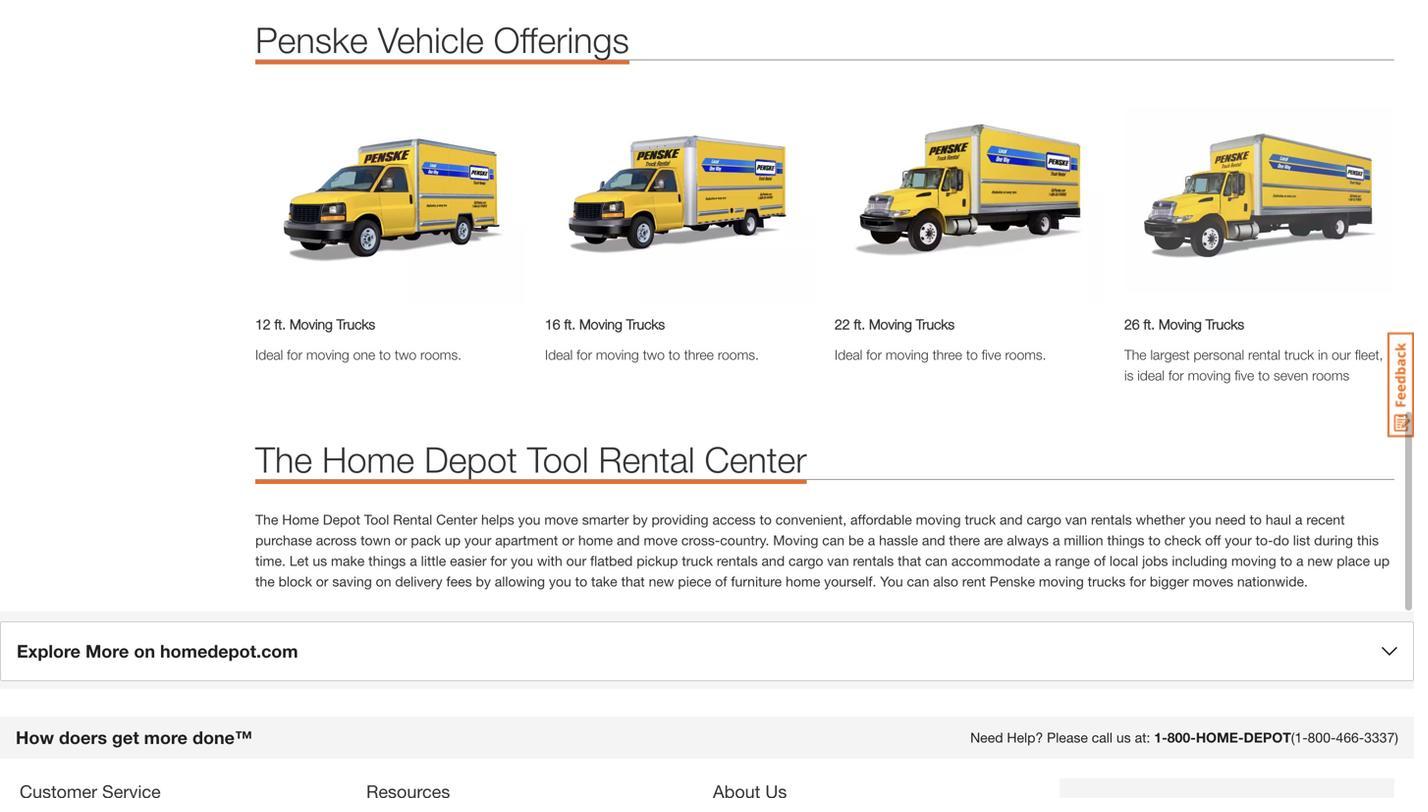 Task type: vqa. For each thing, say whether or not it's contained in the screenshot.


Task type: locate. For each thing, give the bounding box(es) containing it.
ideal for ideal for moving two to three rooms.
[[545, 347, 573, 363]]

a
[[1296, 512, 1303, 528], [868, 532, 876, 549], [1053, 532, 1061, 549], [410, 553, 417, 569], [1044, 553, 1052, 569], [1297, 553, 1304, 569]]

0 horizontal spatial rental
[[393, 512, 433, 528]]

0 horizontal spatial things
[[369, 553, 406, 569]]

1 horizontal spatial us
[[1117, 730, 1132, 746]]

the for the home depot tool rental center
[[255, 439, 312, 480]]

1-
[[1155, 730, 1168, 746]]

center inside the home depot tool rental center helps you move smarter by providing access to convenient, affordable moving truck and cargo van rentals whether you need to haul a recent purchase across town or pack up your apartment or home and move cross-country. moving can be a hassle and there are always a million things to check off your to-do list during this time. let us make things a little easier for you with our flatbed pickup truck rentals and cargo van rentals that can accommodate a range of local jobs including moving to a new place up the block or saving on delivery fees by allowing you to take that new piece of furniture home yourself. you can also rent penske moving trucks for bigger moves nationwide.
[[436, 512, 478, 528]]

up down this
[[1375, 553, 1390, 569]]

1 vertical spatial penske
[[990, 574, 1036, 590]]

1 vertical spatial by
[[476, 574, 491, 590]]

move up pickup
[[644, 532, 678, 549]]

0 vertical spatial rental
[[599, 439, 695, 480]]

things
[[1108, 532, 1145, 549], [369, 553, 406, 569]]

home down smarter
[[579, 532, 613, 549]]

0 horizontal spatial depot
[[323, 512, 360, 528]]

tool for the home depot tool rental center helps you move smarter by providing access to convenient, affordable moving truck and cargo van rentals whether you need to haul a recent purchase across town or pack up your apartment or home and move cross-country. moving can be a hassle and there are always a million things to check off your to-do list during this time. let us make things a little easier for you with our flatbed pickup truck rentals and cargo van rentals that can accommodate a range of local jobs including moving to a new place up the block or saving on delivery fees by allowing you to take that new piece of furniture home yourself. you can also rent penske moving trucks for bigger moves nationwide.
[[364, 512, 389, 528]]

0 horizontal spatial or
[[316, 574, 329, 590]]

ideal down the 22
[[835, 347, 863, 363]]

can up also on the right of the page
[[926, 553, 948, 569]]

penske inside the home depot tool rental center helps you move smarter by providing access to convenient, affordable moving truck and cargo van rentals whether you need to haul a recent purchase across town or pack up your apartment or home and move cross-country. moving can be a hassle and there are always a million things to check off your to-do list during this time. let us make things a little easier for you with our flatbed pickup truck rentals and cargo van rentals that can accommodate a range of local jobs including moving to a new place up the block or saving on delivery fees by allowing you to take that new piece of furniture home yourself. you can also rent penske moving trucks for bigger moves nationwide.
[[990, 574, 1036, 590]]

truck up seven
[[1285, 347, 1315, 363]]

homedepot.com
[[160, 641, 298, 662]]

26 ft. moving trucks link
[[1125, 314, 1395, 335]]

trucks inside 'link'
[[627, 316, 665, 333]]

more
[[85, 641, 129, 662]]

the inside the largest personal rental truck in our fleet, it is ideal for moving five to seven rooms
[[1125, 347, 1147, 363]]

can
[[823, 532, 845, 549], [926, 553, 948, 569], [907, 574, 930, 590]]

moving
[[290, 316, 333, 333], [580, 316, 623, 333], [870, 316, 913, 333], [1159, 316, 1203, 333], [774, 532, 819, 549]]

ideal for moving three to five rooms.
[[835, 347, 1047, 363]]

doers
[[59, 727, 107, 749]]

3 rooms. from the left
[[1006, 347, 1047, 363]]

to up jobs
[[1149, 532, 1161, 549]]

800- right the at:
[[1168, 730, 1197, 746]]

depot up across
[[323, 512, 360, 528]]

things up the local
[[1108, 532, 1145, 549]]

ft. right 12
[[275, 316, 286, 333]]

2 vertical spatial the
[[255, 512, 278, 528]]

on
[[376, 574, 392, 590], [134, 641, 155, 662]]

1 horizontal spatial rentals
[[853, 553, 894, 569]]

to-
[[1256, 532, 1274, 549]]

feedback link image
[[1388, 332, 1415, 438]]

rentals up million
[[1092, 512, 1133, 528]]

yourself.
[[825, 574, 877, 590]]

a right be
[[868, 532, 876, 549]]

1  image from the left
[[255, 90, 526, 304]]

your down need
[[1226, 532, 1253, 549]]

0 vertical spatial new
[[1308, 553, 1334, 569]]

a left the range
[[1044, 553, 1052, 569]]

1 trucks from the left
[[337, 316, 375, 333]]

for down 16 ft. moving trucks
[[577, 347, 592, 363]]

moving right 16 on the left of page
[[580, 316, 623, 333]]

3 ideal from the left
[[835, 347, 863, 363]]

cargo up the always
[[1027, 512, 1062, 528]]

2 horizontal spatial rooms.
[[1006, 347, 1047, 363]]

1 horizontal spatial rental
[[599, 439, 695, 480]]

ideal
[[1138, 367, 1165, 384]]

van up million
[[1066, 512, 1088, 528]]

 image
[[255, 90, 526, 304], [545, 90, 816, 304], [835, 90, 1105, 304], [1125, 90, 1395, 304]]

the inside the home depot tool rental center helps you move smarter by providing access to convenient, affordable moving truck and cargo van rentals whether you need to haul a recent purchase across town or pack up your apartment or home and move cross-country. moving can be a hassle and there are always a million things to check off your to-do list during this time. let us make things a little easier for you with our flatbed pickup truck rentals and cargo van rentals that can accommodate a range of local jobs including moving to a new place up the block or saving on delivery fees by allowing you to take that new piece of furniture home yourself. you can also rent penske moving trucks for bigger moves nationwide.
[[255, 512, 278, 528]]

0 horizontal spatial home
[[282, 512, 319, 528]]

are
[[984, 532, 1004, 549]]

you
[[518, 512, 541, 528], [1190, 512, 1212, 528], [511, 553, 533, 569], [549, 574, 572, 590]]

can right you
[[907, 574, 930, 590]]

trucks up personal
[[1206, 316, 1245, 333]]

you down with
[[549, 574, 572, 590]]

apartment
[[495, 532, 558, 549]]

0 horizontal spatial truck
[[682, 553, 713, 569]]

16 ft. moving trucks
[[545, 316, 665, 333]]

rentals down country.
[[717, 553, 758, 569]]

ideal
[[255, 347, 283, 363], [545, 347, 573, 363], [835, 347, 863, 363]]

2 vertical spatial truck
[[682, 553, 713, 569]]

1 horizontal spatial ideal
[[545, 347, 573, 363]]

truck up are
[[965, 512, 996, 528]]

depot
[[425, 439, 518, 480], [323, 512, 360, 528]]

0 vertical spatial tool
[[527, 439, 589, 480]]

1 horizontal spatial tool
[[527, 439, 589, 480]]

bigger
[[1151, 574, 1189, 590]]

0 vertical spatial truck
[[1285, 347, 1315, 363]]

0 horizontal spatial by
[[476, 574, 491, 590]]

4  image from the left
[[1125, 90, 1395, 304]]

trucks
[[337, 316, 375, 333], [627, 316, 665, 333], [916, 316, 955, 333], [1206, 316, 1245, 333]]

new
[[1308, 553, 1334, 569], [649, 574, 675, 590]]

and up flatbed
[[617, 532, 640, 549]]

center up the access
[[705, 439, 807, 480]]

during
[[1315, 532, 1354, 549]]

1 horizontal spatial depot
[[425, 439, 518, 480]]

1 ft. from the left
[[275, 316, 286, 333]]

trucks for 26 ft. moving trucks
[[1206, 316, 1245, 333]]

1 horizontal spatial our
[[1332, 347, 1352, 363]]

0 vertical spatial can
[[823, 532, 845, 549]]

0 horizontal spatial three
[[684, 347, 714, 363]]

helps
[[481, 512, 515, 528]]

the home depot tool rental center
[[255, 439, 807, 480]]

0 horizontal spatial rooms.
[[421, 347, 462, 363]]

0 horizontal spatial cargo
[[789, 553, 824, 569]]

0 vertical spatial that
[[898, 553, 922, 569]]

ft. for 12
[[275, 316, 286, 333]]

ideal for ideal for moving three to five rooms.
[[835, 347, 863, 363]]

depot up 'helps'
[[425, 439, 518, 480]]

with
[[537, 553, 563, 569]]

1 horizontal spatial your
[[1226, 532, 1253, 549]]

0 vertical spatial our
[[1332, 347, 1352, 363]]

1 vertical spatial truck
[[965, 512, 996, 528]]

4 trucks from the left
[[1206, 316, 1245, 333]]

our right in
[[1332, 347, 1352, 363]]

1 your from the left
[[465, 532, 492, 549]]

rental up providing
[[599, 439, 695, 480]]

1 vertical spatial of
[[716, 574, 728, 590]]

3337)
[[1365, 730, 1399, 746]]

ft. right the 22
[[854, 316, 866, 333]]

or left pack
[[395, 532, 407, 549]]

home for the home depot tool rental center helps you move smarter by providing access to convenient, affordable moving truck and cargo van rentals whether you need to haul a recent purchase across town or pack up your apartment or home and move cross-country. moving can be a hassle and there are always a million things to check off your to-do list during this time. let us make things a little easier for you with our flatbed pickup truck rentals and cargo van rentals that can accommodate a range of local jobs including moving to a new place up the block or saving on delivery fees by allowing you to take that new piece of furniture home yourself. you can also rent penske moving trucks for bigger moves nationwide.
[[282, 512, 319, 528]]

explore more on homedepot.com
[[17, 641, 298, 662]]

1 horizontal spatial home
[[322, 439, 415, 480]]

of right piece
[[716, 574, 728, 590]]

22 ft. moving trucks
[[835, 316, 955, 333]]

at:
[[1135, 730, 1151, 746]]

tool for the home depot tool rental center
[[527, 439, 589, 480]]

trucks up ideal for moving one to two rooms.
[[337, 316, 375, 333]]

1 vertical spatial center
[[436, 512, 478, 528]]

that right take
[[622, 574, 645, 590]]

on right saving
[[376, 574, 392, 590]]

moving right the 22
[[870, 316, 913, 333]]

of up trucks
[[1094, 553, 1106, 569]]

0 horizontal spatial new
[[649, 574, 675, 590]]

our right with
[[567, 553, 587, 569]]

on inside dropdown button
[[134, 641, 155, 662]]

depot for the home depot tool rental center helps you move smarter by providing access to convenient, affordable moving truck and cargo van rentals whether you need to haul a recent purchase across town or pack up your apartment or home and move cross-country. moving can be a hassle and there are always a million things to check off your to-do list during this time. let us make things a little easier for you with our flatbed pickup truck rentals and cargo van rentals that can accommodate a range of local jobs including moving to a new place up the block or saving on delivery fees by allowing you to take that new piece of furniture home yourself. you can also rent penske moving trucks for bigger moves nationwide.
[[323, 512, 360, 528]]

0 vertical spatial home
[[322, 439, 415, 480]]

offerings
[[494, 19, 630, 60]]

penske
[[255, 19, 368, 60], [990, 574, 1036, 590]]

1 vertical spatial move
[[644, 532, 678, 549]]

16
[[545, 316, 561, 333]]

0 horizontal spatial us
[[313, 553, 327, 569]]

1 horizontal spatial of
[[1094, 553, 1106, 569]]

also
[[934, 574, 959, 590]]

for
[[287, 347, 303, 363], [577, 347, 592, 363], [867, 347, 882, 363], [1169, 367, 1185, 384], [491, 553, 507, 569], [1130, 574, 1147, 590]]

1 horizontal spatial new
[[1308, 553, 1334, 569]]

new down during
[[1308, 553, 1334, 569]]

your up easier
[[465, 532, 492, 549]]

1 horizontal spatial penske
[[990, 574, 1036, 590]]

whether
[[1136, 512, 1186, 528]]

0 horizontal spatial ideal
[[255, 347, 283, 363]]

up
[[445, 532, 461, 549], [1375, 553, 1390, 569]]

1 horizontal spatial up
[[1375, 553, 1390, 569]]

3  image from the left
[[835, 90, 1105, 304]]

three down 22 ft. moving trucks link
[[933, 347, 963, 363]]

ft. inside 'link'
[[564, 316, 576, 333]]

moving inside the largest personal rental truck in our fleet, it is ideal for moving five to seven rooms
[[1188, 367, 1232, 384]]

more
[[144, 727, 188, 749]]

2 trucks from the left
[[627, 316, 665, 333]]

or
[[395, 532, 407, 549], [562, 532, 575, 549], [316, 574, 329, 590]]

1 vertical spatial the
[[255, 439, 312, 480]]

please
[[1048, 730, 1089, 746]]

depot inside the home depot tool rental center helps you move smarter by providing access to convenient, affordable moving truck and cargo van rentals whether you need to haul a recent purchase across town or pack up your apartment or home and move cross-country. moving can be a hassle and there are always a million things to check off your to-do list during this time. let us make things a little easier for you with our flatbed pickup truck rentals and cargo van rentals that can accommodate a range of local jobs including moving to a new place up the block or saving on delivery fees by allowing you to take that new piece of furniture home yourself. you can also rent penske moving trucks for bigger moves nationwide.
[[323, 512, 360, 528]]

five inside the largest personal rental truck in our fleet, it is ideal for moving five to seven rooms
[[1235, 367, 1255, 384]]

0 horizontal spatial penske
[[255, 19, 368, 60]]

two
[[395, 347, 417, 363], [643, 347, 665, 363]]

moving right 12
[[290, 316, 333, 333]]

2 horizontal spatial truck
[[1285, 347, 1315, 363]]

for down "largest"
[[1169, 367, 1185, 384]]

1 vertical spatial depot
[[323, 512, 360, 528]]

to down 22 ft. moving trucks link
[[967, 347, 978, 363]]

us
[[313, 553, 327, 569], [1117, 730, 1132, 746]]

rental inside the home depot tool rental center helps you move smarter by providing access to convenient, affordable moving truck and cargo van rentals whether you need to haul a recent purchase across town or pack up your apartment or home and move cross-country. moving can be a hassle and there are always a million things to check off your to-do list during this time. let us make things a little easier for you with our flatbed pickup truck rentals and cargo van rentals that can accommodate a range of local jobs including moving to a new place up the block or saving on delivery fees by allowing you to take that new piece of furniture home yourself. you can also rent penske moving trucks for bigger moves nationwide.
[[393, 512, 433, 528]]

rooms. for ideal for moving three to five rooms.
[[1006, 347, 1047, 363]]

2  image from the left
[[545, 90, 816, 304]]

van up yourself.
[[828, 553, 850, 569]]

for down the local
[[1130, 574, 1147, 590]]

home up town
[[322, 439, 415, 480]]

3 ft. from the left
[[854, 316, 866, 333]]

0 vertical spatial center
[[705, 439, 807, 480]]

1 vertical spatial our
[[567, 553, 587, 569]]

personal
[[1194, 347, 1245, 363]]

two down 12 ft. moving trucks link
[[395, 347, 417, 363]]

moving down convenient,
[[774, 532, 819, 549]]

that down hassle
[[898, 553, 922, 569]]

truck inside the largest personal rental truck in our fleet, it is ideal for moving five to seven rooms
[[1285, 347, 1315, 363]]

0 vertical spatial move
[[545, 512, 579, 528]]

0 horizontal spatial rentals
[[717, 553, 758, 569]]

1 horizontal spatial center
[[705, 439, 807, 480]]

moving inside 'link'
[[580, 316, 623, 333]]

tool
[[527, 439, 589, 480], [364, 512, 389, 528]]

or up with
[[562, 532, 575, 549]]

center for the home depot tool rental center
[[705, 439, 807, 480]]

our inside the home depot tool rental center helps you move smarter by providing access to convenient, affordable moving truck and cargo van rentals whether you need to haul a recent purchase across town or pack up your apartment or home and move cross-country. moving can be a hassle and there are always a million things to check off your to-do list during this time. let us make things a little easier for you with our flatbed pickup truck rentals and cargo van rentals that can accommodate a range of local jobs including moving to a new place up the block or saving on delivery fees by allowing you to take that new piece of furniture home yourself. you can also rent penske moving trucks for bigger moves nationwide.
[[567, 553, 587, 569]]

recent
[[1307, 512, 1346, 528]]

moves
[[1193, 574, 1234, 590]]

2 rooms. from the left
[[718, 347, 759, 363]]

0 horizontal spatial two
[[395, 347, 417, 363]]

0 horizontal spatial your
[[465, 532, 492, 549]]

center up pack
[[436, 512, 478, 528]]

0 horizontal spatial five
[[982, 347, 1002, 363]]

always
[[1007, 532, 1049, 549]]

0 horizontal spatial on
[[134, 641, 155, 662]]

ft. right 26
[[1144, 316, 1156, 333]]

moving up "largest"
[[1159, 316, 1203, 333]]

ideal down 12
[[255, 347, 283, 363]]

to down the 16 ft. moving trucks 'link'
[[669, 347, 681, 363]]

1 horizontal spatial that
[[898, 553, 922, 569]]

moving
[[306, 347, 349, 363], [596, 347, 639, 363], [886, 347, 929, 363], [1188, 367, 1232, 384], [916, 512, 962, 528], [1232, 553, 1277, 569], [1039, 574, 1085, 590]]

 image for 16 ft. moving trucks
[[545, 90, 816, 304]]

five down 22 ft. moving trucks link
[[982, 347, 1002, 363]]

move up the apartment
[[545, 512, 579, 528]]

us left the at:
[[1117, 730, 1132, 746]]

moving down the '22 ft. moving trucks'
[[886, 347, 929, 363]]

block
[[279, 574, 312, 590]]

800-
[[1168, 730, 1197, 746], [1308, 730, 1337, 746]]

or right block
[[316, 574, 329, 590]]

by right smarter
[[633, 512, 648, 528]]

for down 12 ft. moving trucks
[[287, 347, 303, 363]]

800- right depot
[[1308, 730, 1337, 746]]

0 horizontal spatial center
[[436, 512, 478, 528]]

three down the 16 ft. moving trucks 'link'
[[684, 347, 714, 363]]

trucks for 22 ft. moving trucks
[[916, 316, 955, 333]]

rental for the home depot tool rental center
[[599, 439, 695, 480]]

0 horizontal spatial tool
[[364, 512, 389, 528]]

of
[[1094, 553, 1106, 569], [716, 574, 728, 590]]

1 rooms. from the left
[[421, 347, 462, 363]]

2 your from the left
[[1226, 532, 1253, 549]]

our
[[1332, 347, 1352, 363], [567, 553, 587, 569]]

off
[[1206, 532, 1222, 549]]

one
[[353, 347, 375, 363]]

0 horizontal spatial of
[[716, 574, 728, 590]]

on right more
[[134, 641, 155, 662]]

ft. right 16 on the left of page
[[564, 316, 576, 333]]

1 horizontal spatial van
[[1066, 512, 1088, 528]]

cross-
[[682, 532, 721, 549]]

up up easier
[[445, 532, 461, 549]]

1 vertical spatial rental
[[393, 512, 433, 528]]

van
[[1066, 512, 1088, 528], [828, 553, 850, 569]]

two down the 16 ft. moving trucks 'link'
[[643, 347, 665, 363]]

1 horizontal spatial by
[[633, 512, 648, 528]]

your
[[465, 532, 492, 549], [1226, 532, 1253, 549]]

easier
[[450, 553, 487, 569]]

new down pickup
[[649, 574, 675, 590]]

ft. for 16
[[564, 316, 576, 333]]

1 ideal from the left
[[255, 347, 283, 363]]

you up the apartment
[[518, 512, 541, 528]]

to
[[379, 347, 391, 363], [669, 347, 681, 363], [967, 347, 978, 363], [1259, 367, 1271, 384], [760, 512, 772, 528], [1250, 512, 1263, 528], [1149, 532, 1161, 549], [1281, 553, 1293, 569], [575, 574, 588, 590]]

1 horizontal spatial move
[[644, 532, 678, 549]]

0 vertical spatial of
[[1094, 553, 1106, 569]]

the largest personal rental truck in our fleet, it is ideal for moving five to seven rooms
[[1125, 347, 1394, 384]]

0 vertical spatial on
[[376, 574, 392, 590]]

3 trucks from the left
[[916, 316, 955, 333]]

rentals down be
[[853, 553, 894, 569]]

providing
[[652, 512, 709, 528]]

fees
[[447, 574, 472, 590]]

1 vertical spatial van
[[828, 553, 850, 569]]

moving down personal
[[1188, 367, 1232, 384]]

2 ft. from the left
[[564, 316, 576, 333]]

by right "fees"
[[476, 574, 491, 590]]

tool up town
[[364, 512, 389, 528]]

the
[[255, 574, 275, 590]]

it
[[1388, 347, 1394, 363]]

1 vertical spatial tool
[[364, 512, 389, 528]]

26 ft. moving trucks
[[1125, 316, 1245, 333]]

home up purchase
[[282, 512, 319, 528]]

1 vertical spatial home
[[282, 512, 319, 528]]

rooms. down 12 ft. moving trucks link
[[421, 347, 462, 363]]

1 vertical spatial five
[[1235, 367, 1255, 384]]

1 horizontal spatial two
[[643, 347, 665, 363]]

three
[[684, 347, 714, 363], [933, 347, 963, 363]]

0 vertical spatial van
[[1066, 512, 1088, 528]]

0 horizontal spatial our
[[567, 553, 587, 569]]

moving for 26
[[1159, 316, 1203, 333]]

tool inside the home depot tool rental center helps you move smarter by providing access to convenient, affordable moving truck and cargo van rentals whether you need to haul a recent purchase across town or pack up your apartment or home and move cross-country. moving can be a hassle and there are always a million things to check off your to-do list during this time. let us make things a little easier for you with our flatbed pickup truck rentals and cargo van rentals that can accommodate a range of local jobs including moving to a new place up the block or saving on delivery fees by allowing you to take that new piece of furniture home yourself. you can also rent penske moving trucks for bigger moves nationwide.
[[364, 512, 389, 528]]

1 horizontal spatial five
[[1235, 367, 1255, 384]]

2 two from the left
[[643, 347, 665, 363]]

moving for 22
[[870, 316, 913, 333]]

explore more on homedepot.com button
[[0, 622, 1415, 682]]

1 vertical spatial on
[[134, 641, 155, 662]]

to down rental
[[1259, 367, 1271, 384]]

rooms. for ideal for moving one to two rooms.
[[421, 347, 462, 363]]

cargo
[[1027, 512, 1062, 528], [789, 553, 824, 569]]

0 horizontal spatial 800-
[[1168, 730, 1197, 746]]

rooms.
[[421, 347, 462, 363], [718, 347, 759, 363], [1006, 347, 1047, 363]]

home inside the home depot tool rental center helps you move smarter by providing access to convenient, affordable moving truck and cargo van rentals whether you need to haul a recent purchase across town or pack up your apartment or home and move cross-country. moving can be a hassle and there are always a million things to check off your to-do list during this time. let us make things a little easier for you with our flatbed pickup truck rentals and cargo van rentals that can accommodate a range of local jobs including moving to a new place up the block or saving on delivery fees by allowing you to take that new piece of furniture home yourself. you can also rent penske moving trucks for bigger moves nationwide.
[[282, 512, 319, 528]]

1 horizontal spatial three
[[933, 347, 963, 363]]

tool up smarter
[[527, 439, 589, 480]]

1 horizontal spatial 800-
[[1308, 730, 1337, 746]]

0 vertical spatial the
[[1125, 347, 1147, 363]]

things down town
[[369, 553, 406, 569]]

2 ideal from the left
[[545, 347, 573, 363]]

4 ft. from the left
[[1144, 316, 1156, 333]]

1 horizontal spatial home
[[786, 574, 821, 590]]

make
[[331, 553, 365, 569]]

rental up pack
[[393, 512, 433, 528]]

rooms. down 22 ft. moving trucks link
[[1006, 347, 1047, 363]]

1 vertical spatial that
[[622, 574, 645, 590]]

cargo down convenient,
[[789, 553, 824, 569]]

truck up piece
[[682, 553, 713, 569]]

five down rental
[[1235, 367, 1255, 384]]



Task type: describe. For each thing, give the bounding box(es) containing it.
1 vertical spatial things
[[369, 553, 406, 569]]

ideal for moving one to two rooms.
[[255, 347, 462, 363]]

26
[[1125, 316, 1140, 333]]

0 vertical spatial home
[[579, 532, 613, 549]]

trucks for 16 ft. moving trucks
[[627, 316, 665, 333]]

nationwide.
[[1238, 574, 1309, 590]]

do
[[1274, 532, 1290, 549]]

jobs
[[1143, 553, 1169, 569]]

0 horizontal spatial van
[[828, 553, 850, 569]]

to up country.
[[760, 512, 772, 528]]

0 vertical spatial penske
[[255, 19, 368, 60]]

the for the largest personal rental truck in our fleet, it is ideal for moving five to seven rooms
[[1125, 347, 1147, 363]]

flatbed
[[591, 553, 633, 569]]

a right haul
[[1296, 512, 1303, 528]]

a left the little
[[410, 553, 417, 569]]

moving down "to-"
[[1232, 553, 1277, 569]]

check
[[1165, 532, 1202, 549]]

rental for the home depot tool rental center helps you move smarter by providing access to convenient, affordable moving truck and cargo van rentals whether you need to haul a recent purchase across town or pack up your apartment or home and move cross-country. moving can be a hassle and there are always a million things to check off your to-do list during this time. let us make things a little easier for you with our flatbed pickup truck rentals and cargo van rentals that can accommodate a range of local jobs including moving to a new place up the block or saving on delivery fees by allowing you to take that new piece of furniture home yourself. you can also rent penske moving trucks for bigger moves nationwide.
[[393, 512, 433, 528]]

including
[[1173, 553, 1228, 569]]

 image for 26 ft. moving trucks
[[1125, 90, 1395, 304]]

local
[[1110, 553, 1139, 569]]

seven
[[1274, 367, 1309, 384]]

1 vertical spatial up
[[1375, 553, 1390, 569]]

moving down the range
[[1039, 574, 1085, 590]]

delivery
[[395, 574, 443, 590]]

1 vertical spatial us
[[1117, 730, 1132, 746]]

access
[[713, 512, 756, 528]]

pack
[[411, 532, 441, 549]]

largest
[[1151, 347, 1191, 363]]

on inside the home depot tool rental center helps you move smarter by providing access to convenient, affordable moving truck and cargo van rentals whether you need to haul a recent purchase across town or pack up your apartment or home and move cross-country. moving can be a hassle and there are always a million things to check off your to-do list during this time. let us make things a little easier for you with our flatbed pickup truck rentals and cargo van rentals that can accommodate a range of local jobs including moving to a new place up the block or saving on delivery fees by allowing you to take that new piece of furniture home yourself. you can also rent penske moving trucks for bigger moves nationwide.
[[376, 574, 392, 590]]

range
[[1056, 553, 1091, 569]]

0 horizontal spatial move
[[545, 512, 579, 528]]

466-
[[1337, 730, 1365, 746]]

is
[[1125, 367, 1134, 384]]

be
[[849, 532, 864, 549]]

12 ft. moving trucks link
[[255, 314, 526, 335]]

rooms. for ideal for moving two to three rooms.
[[718, 347, 759, 363]]

you up allowing
[[511, 553, 533, 569]]

1 horizontal spatial truck
[[965, 512, 996, 528]]

haul
[[1266, 512, 1292, 528]]

22 ft. moving trucks link
[[835, 314, 1105, 335]]

trucks for 12 ft. moving trucks
[[337, 316, 375, 333]]

how
[[16, 727, 54, 749]]

let
[[290, 553, 309, 569]]

list
[[1294, 532, 1311, 549]]

call
[[1092, 730, 1113, 746]]

done™
[[193, 727, 253, 749]]

 image for 22 ft. moving trucks
[[835, 90, 1105, 304]]

to right one
[[379, 347, 391, 363]]

hassle
[[880, 532, 919, 549]]

a up the range
[[1053, 532, 1061, 549]]

center for the home depot tool rental center helps you move smarter by providing access to convenient, affordable moving truck and cargo van rentals whether you need to haul a recent purchase across town or pack up your apartment or home and move cross-country. moving can be a hassle and there are always a million things to check off your to-do list during this time. let us make things a little easier for you with our flatbed pickup truck rentals and cargo van rentals that can accommodate a range of local jobs including moving to a new place up the block or saving on delivery fees by allowing you to take that new piece of furniture home yourself. you can also rent penske moving trucks for bigger moves nationwide.
[[436, 512, 478, 528]]

(1-
[[1292, 730, 1308, 746]]

to down do
[[1281, 553, 1293, 569]]

purchase
[[255, 532, 312, 549]]

 image for 12 ft. moving trucks
[[255, 90, 526, 304]]

ft. for 26
[[1144, 316, 1156, 333]]

vehicle
[[378, 19, 484, 60]]

little
[[421, 553, 446, 569]]

affordable
[[851, 512, 913, 528]]

2 three from the left
[[933, 347, 963, 363]]

1 vertical spatial home
[[786, 574, 821, 590]]

depot
[[1244, 730, 1292, 746]]

penske vehicle offerings
[[255, 19, 630, 60]]

1 vertical spatial cargo
[[789, 553, 824, 569]]

help?
[[1008, 730, 1044, 746]]

to up "to-"
[[1250, 512, 1263, 528]]

1 horizontal spatial things
[[1108, 532, 1145, 549]]

us inside the home depot tool rental center helps you move smarter by providing access to convenient, affordable moving truck and cargo van rentals whether you need to haul a recent purchase across town or pack up your apartment or home and move cross-country. moving can be a hassle and there are always a million things to check off your to-do list during this time. let us make things a little easier for you with our flatbed pickup truck rentals and cargo van rentals that can accommodate a range of local jobs including moving to a new place up the block or saving on delivery fees by allowing you to take that new piece of furniture home yourself. you can also rent penske moving trucks for bigger moves nationwide.
[[313, 553, 327, 569]]

ideal for ideal for moving one to two rooms.
[[255, 347, 283, 363]]

for up allowing
[[491, 553, 507, 569]]

1 horizontal spatial or
[[395, 532, 407, 549]]

rooms
[[1313, 367, 1350, 384]]

ideal for moving two to three rooms.
[[545, 347, 759, 363]]

country.
[[721, 532, 770, 549]]

million
[[1064, 532, 1104, 549]]

0 vertical spatial by
[[633, 512, 648, 528]]

0 horizontal spatial that
[[622, 574, 645, 590]]

to inside the largest personal rental truck in our fleet, it is ideal for moving five to seven rooms
[[1259, 367, 1271, 384]]

trucks
[[1088, 574, 1126, 590]]

a down list
[[1297, 553, 1304, 569]]

0 vertical spatial five
[[982, 347, 1002, 363]]

furniture
[[731, 574, 782, 590]]

take
[[591, 574, 618, 590]]

need
[[1216, 512, 1247, 528]]

and up the always
[[1000, 512, 1023, 528]]

16 ft. moving trucks link
[[545, 314, 816, 335]]

saving
[[332, 574, 372, 590]]

0 horizontal spatial up
[[445, 532, 461, 549]]

moving down 12 ft. moving trucks
[[306, 347, 349, 363]]

town
[[361, 532, 391, 549]]

need
[[971, 730, 1004, 746]]

moving inside the home depot tool rental center helps you move smarter by providing access to convenient, affordable moving truck and cargo van rentals whether you need to haul a recent purchase across town or pack up your apartment or home and move cross-country. moving can be a hassle and there are always a million things to check off your to-do list during this time. let us make things a little easier for you with our flatbed pickup truck rentals and cargo van rentals that can accommodate a range of local jobs including moving to a new place up the block or saving on delivery fees by allowing you to take that new piece of furniture home yourself. you can also rent penske moving trucks for bigger moves nationwide.
[[774, 532, 819, 549]]

piece
[[678, 574, 712, 590]]

1 three from the left
[[684, 347, 714, 363]]

moving up the there
[[916, 512, 962, 528]]

depot for the home depot tool rental center
[[425, 439, 518, 480]]

2 horizontal spatial rentals
[[1092, 512, 1133, 528]]

convenient,
[[776, 512, 847, 528]]

1 horizontal spatial cargo
[[1027, 512, 1062, 528]]

there
[[950, 532, 981, 549]]

moving down 16 ft. moving trucks
[[596, 347, 639, 363]]

this
[[1358, 532, 1380, 549]]

moving for 16
[[580, 316, 623, 333]]

the for the home depot tool rental center helps you move smarter by providing access to convenient, affordable moving truck and cargo van rentals whether you need to haul a recent purchase across town or pack up your apartment or home and move cross-country. moving can be a hassle and there are always a million things to check off your to-do list during this time. let us make things a little easier for you with our flatbed pickup truck rentals and cargo van rentals that can accommodate a range of local jobs including moving to a new place up the block or saving on delivery fees by allowing you to take that new piece of furniture home yourself. you can also rent penske moving trucks for bigger moves nationwide.
[[255, 512, 278, 528]]

you up off
[[1190, 512, 1212, 528]]

ft. for 22
[[854, 316, 866, 333]]

across
[[316, 532, 357, 549]]

and up furniture
[[762, 553, 785, 569]]

fleet,
[[1356, 347, 1384, 363]]

and left the there
[[923, 532, 946, 549]]

how doers get more done™
[[16, 727, 253, 749]]

home-
[[1197, 730, 1244, 746]]

to left take
[[575, 574, 588, 590]]

12
[[255, 316, 271, 333]]

explore
[[17, 641, 81, 662]]

in
[[1319, 347, 1329, 363]]

for down the '22 ft. moving trucks'
[[867, 347, 882, 363]]

rent
[[963, 574, 986, 590]]

get
[[112, 727, 139, 749]]

time.
[[255, 553, 286, 569]]

2 horizontal spatial or
[[562, 532, 575, 549]]

moving for 12
[[290, 316, 333, 333]]

place
[[1337, 553, 1371, 569]]

allowing
[[495, 574, 545, 590]]

22
[[835, 316, 850, 333]]

need help? please call us at: 1-800-home-depot (1-800-466-3337)
[[971, 730, 1399, 746]]

1 800- from the left
[[1168, 730, 1197, 746]]

home for the home depot tool rental center
[[322, 439, 415, 480]]

smarter
[[582, 512, 629, 528]]

2 vertical spatial can
[[907, 574, 930, 590]]

rental
[[1249, 347, 1281, 363]]

1 vertical spatial can
[[926, 553, 948, 569]]

our inside the largest personal rental truck in our fleet, it is ideal for moving five to seven rooms
[[1332, 347, 1352, 363]]

for inside the largest personal rental truck in our fleet, it is ideal for moving five to seven rooms
[[1169, 367, 1185, 384]]

accommodate
[[952, 553, 1041, 569]]

2 800- from the left
[[1308, 730, 1337, 746]]

1 two from the left
[[395, 347, 417, 363]]

1 vertical spatial new
[[649, 574, 675, 590]]



